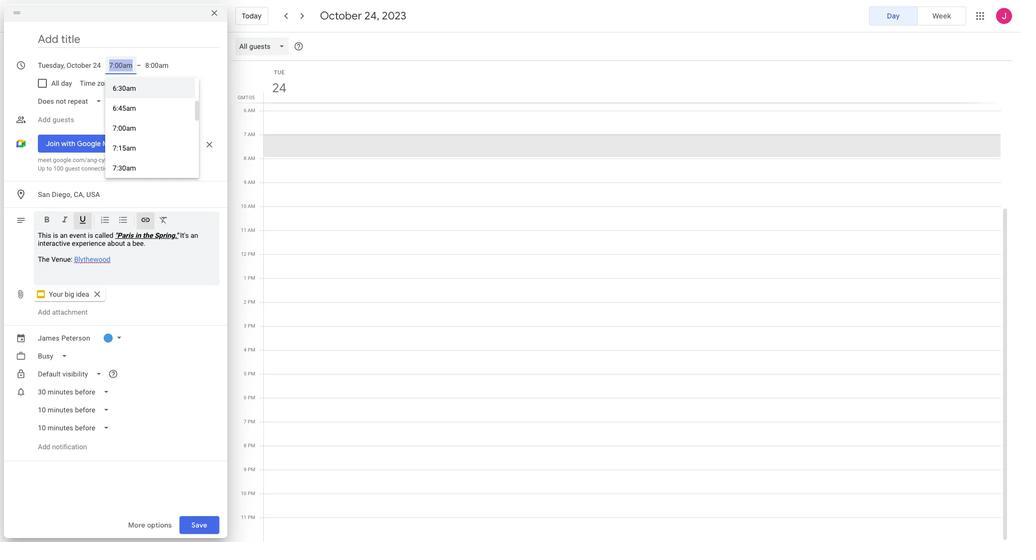 Task type: vqa. For each thing, say whether or not it's contained in the screenshot.
middle Appointments
no



Task type: locate. For each thing, give the bounding box(es) containing it.
1 vertical spatial 9
[[244, 467, 247, 472]]

11 down 10 pm
[[241, 515, 247, 520]]

1 add from the top
[[38, 116, 51, 124]]

05
[[249, 95, 255, 100]]

pm for 9 pm
[[248, 467, 255, 472]]

am down 9 am
[[248, 204, 255, 209]]

time zone
[[80, 79, 112, 87]]

1 am from the top
[[248, 108, 255, 113]]

pm down 10 pm
[[248, 515, 255, 520]]

add left guests on the top of the page
[[38, 116, 51, 124]]

pm down 5 pm
[[248, 395, 255, 401]]

3 add from the top
[[38, 443, 50, 451]]

1 7 from the top
[[244, 132, 247, 137]]

attachment
[[52, 308, 88, 316]]

0 horizontal spatial an
[[60, 231, 68, 239]]

add for add guests
[[38, 116, 51, 124]]

9 pm from the top
[[248, 443, 255, 448]]

pm for 4 pm
[[248, 347, 255, 353]]

7:30am option
[[105, 158, 195, 178]]

7:30am
[[113, 164, 136, 172]]

2 am from the top
[[248, 132, 255, 137]]

connections
[[81, 165, 114, 172]]

4 am from the top
[[248, 180, 255, 185]]

am up 9 am
[[248, 156, 255, 161]]

pm
[[248, 251, 255, 257], [248, 275, 255, 281], [248, 299, 255, 305], [248, 323, 255, 329], [248, 347, 255, 353], [248, 371, 255, 377], [248, 395, 255, 401], [248, 419, 255, 424], [248, 443, 255, 448], [248, 467, 255, 472], [248, 491, 255, 496], [248, 515, 255, 520]]

experience
[[72, 239, 106, 247]]

pm right 12
[[248, 251, 255, 257]]

0 vertical spatial add
[[38, 116, 51, 124]]

1 11 from the top
[[241, 227, 247, 233]]

kjp
[[115, 157, 123, 164]]

1 horizontal spatial is
[[88, 231, 93, 239]]

11 up 12
[[241, 227, 247, 233]]

9 for 9 pm
[[244, 467, 247, 472]]

james peterson
[[38, 334, 90, 342]]

event
[[69, 231, 86, 239]]

"paris
[[115, 231, 134, 239]]

0 vertical spatial 7
[[244, 132, 247, 137]]

8 up 9 am
[[244, 156, 247, 161]]

10
[[241, 204, 247, 209], [241, 491, 247, 496]]

option group
[[869, 6, 967, 25]]

1 vertical spatial 11
[[241, 515, 247, 520]]

8 up 9 pm
[[244, 443, 247, 448]]

pm right 3
[[248, 323, 255, 329]]

10 up 11 pm
[[241, 491, 247, 496]]

3 pm
[[244, 323, 255, 329]]

1 vertical spatial add
[[38, 308, 50, 316]]

2 11 from the top
[[241, 515, 247, 520]]

0 horizontal spatial is
[[53, 231, 58, 239]]

am up "8 am"
[[248, 132, 255, 137]]

2 9 from the top
[[244, 467, 247, 472]]

24
[[272, 80, 286, 96]]

9 up 10 am
[[244, 180, 247, 185]]

meet
[[103, 139, 119, 148]]

1 10 from the top
[[241, 204, 247, 209]]

add attachment button
[[34, 303, 92, 321]]

pm for 5 pm
[[248, 371, 255, 377]]

2 an from the left
[[191, 231, 198, 239]]

gmt-
[[238, 95, 249, 100]]

an
[[60, 231, 68, 239], [191, 231, 198, 239]]

am
[[248, 108, 255, 113], [248, 132, 255, 137], [248, 156, 255, 161], [248, 180, 255, 185], [248, 204, 255, 209], [248, 227, 255, 233]]

1 vertical spatial 7
[[244, 419, 247, 424]]

Description text field
[[38, 231, 215, 281]]

am for 9 am
[[248, 180, 255, 185]]

7 for 7 pm
[[244, 419, 247, 424]]

tue
[[274, 69, 285, 76]]

5 am from the top
[[248, 204, 255, 209]]

7 pm
[[244, 419, 255, 424]]

24 column header
[[263, 61, 1002, 103]]

6 pm from the top
[[248, 371, 255, 377]]

1
[[244, 275, 247, 281]]

a
[[127, 239, 131, 247]]

0 vertical spatial 8
[[244, 156, 247, 161]]

Start date text field
[[38, 59, 101, 71]]

is right this
[[53, 231, 58, 239]]

pm right 1
[[248, 275, 255, 281]]

add down your
[[38, 308, 50, 316]]

pm right 4
[[248, 347, 255, 353]]

am for 8 am
[[248, 156, 255, 161]]

in
[[135, 231, 141, 239]]

italic image
[[60, 215, 70, 226]]

6 down '5'
[[244, 395, 247, 401]]

8 for 8 am
[[244, 156, 247, 161]]

0 vertical spatial 6
[[244, 108, 247, 113]]

option group containing day
[[869, 6, 967, 25]]

7 up 8 pm
[[244, 419, 247, 424]]

8 am
[[244, 156, 255, 161]]

1 vertical spatial 8
[[244, 443, 247, 448]]

–
[[137, 61, 141, 69]]

an inside 'it's an interactive experience about a bee.'
[[191, 231, 198, 239]]

add inside "dropdown button"
[[38, 116, 51, 124]]

1 9 from the top
[[244, 180, 247, 185]]

am for 7 am
[[248, 132, 255, 137]]

meet.google.com/ang-cyhm-kjp up to 100 guest connections
[[38, 157, 123, 172]]

7 down 6 am
[[244, 132, 247, 137]]

9 am
[[244, 180, 255, 185]]

tue 24
[[272, 69, 286, 96]]

formatting options toolbar
[[34, 211, 219, 232]]

2 vertical spatial add
[[38, 443, 50, 451]]

24,
[[365, 9, 380, 23]]

100
[[53, 165, 64, 172]]

None field
[[235, 37, 293, 55], [34, 92, 110, 110], [34, 347, 75, 365], [34, 365, 110, 383], [34, 383, 117, 401], [34, 401, 117, 419], [34, 419, 117, 437], [235, 37, 293, 55], [34, 92, 110, 110], [34, 347, 75, 365], [34, 365, 110, 383], [34, 383, 117, 401], [34, 401, 117, 419], [34, 419, 117, 437]]

1 pm from the top
[[248, 251, 255, 257]]

blythewood link
[[74, 255, 110, 263]]

6
[[244, 108, 247, 113], [244, 395, 247, 401]]

12 pm
[[241, 251, 255, 257]]

2 pm
[[244, 299, 255, 305]]

an right it's
[[191, 231, 198, 239]]

join with google meet
[[46, 139, 119, 148]]

usa
[[86, 191, 100, 199]]

pm for 6 pm
[[248, 395, 255, 401]]

1 vertical spatial 10
[[241, 491, 247, 496]]

pm right '5'
[[248, 371, 255, 377]]

pm for 11 pm
[[248, 515, 255, 520]]

0 vertical spatial 10
[[241, 204, 247, 209]]

8 pm
[[244, 443, 255, 448]]

diego,
[[52, 191, 72, 199]]

10 up 11 am
[[241, 204, 247, 209]]

pm down 9 pm
[[248, 491, 255, 496]]

6 for 6 pm
[[244, 395, 247, 401]]

0 vertical spatial 9
[[244, 180, 247, 185]]

1 8 from the top
[[244, 156, 247, 161]]

1 vertical spatial 6
[[244, 395, 247, 401]]

2 8 from the top
[[244, 443, 247, 448]]

4 pm from the top
[[248, 323, 255, 329]]

an left event in the top left of the page
[[60, 231, 68, 239]]

add notification
[[38, 443, 87, 451]]

time zone button
[[76, 74, 116, 92]]

am for 6 am
[[248, 108, 255, 113]]

2 6 from the top
[[244, 395, 247, 401]]

week
[[933, 11, 951, 20]]

10 for 10 am
[[241, 204, 247, 209]]

3 pm from the top
[[248, 299, 255, 305]]

7 pm from the top
[[248, 395, 255, 401]]

october 24, 2023
[[320, 9, 406, 23]]

8 pm from the top
[[248, 419, 255, 424]]

is right event in the top left of the page
[[88, 231, 93, 239]]

am up 12 pm
[[248, 227, 255, 233]]

pm up 8 pm
[[248, 419, 255, 424]]

1 is from the left
[[53, 231, 58, 239]]

9 for 9 am
[[244, 180, 247, 185]]

pm right 2
[[248, 299, 255, 305]]

remove formatting image
[[159, 215, 169, 226]]

2 10 from the top
[[241, 491, 247, 496]]

2 add from the top
[[38, 308, 50, 316]]

1 horizontal spatial an
[[191, 231, 198, 239]]

1 6 from the top
[[244, 108, 247, 113]]

pm for 1 pm
[[248, 275, 255, 281]]

numbered list image
[[100, 215, 110, 226]]

add
[[38, 116, 51, 124], [38, 308, 50, 316], [38, 443, 50, 451]]

11
[[241, 227, 247, 233], [241, 515, 247, 520]]

10 pm from the top
[[248, 467, 255, 472]]

am down 05
[[248, 108, 255, 113]]

4 pm
[[244, 347, 255, 353]]

the venue: blythewood
[[38, 255, 110, 263]]

san diego, ca, usa button
[[34, 186, 219, 204]]

pm for 7 pm
[[248, 419, 255, 424]]

3 am from the top
[[248, 156, 255, 161]]

am for 11 am
[[248, 227, 255, 233]]

blythewood
[[74, 255, 110, 263]]

tuesday, october 24 element
[[268, 77, 291, 100]]

start time list box
[[105, 78, 199, 178]]

2 7 from the top
[[244, 419, 247, 424]]

0 vertical spatial 11
[[241, 227, 247, 233]]

6 am from the top
[[248, 227, 255, 233]]

today button
[[235, 4, 268, 28]]

pm down 7 pm
[[248, 443, 255, 448]]

james
[[38, 334, 60, 342]]

7
[[244, 132, 247, 137], [244, 419, 247, 424]]

google
[[77, 139, 101, 148]]

this is an event is called "paris in the spring."
[[38, 231, 178, 239]]

am down "8 am"
[[248, 180, 255, 185]]

Week radio
[[918, 6, 967, 25]]

pm for 12 pm
[[248, 251, 255, 257]]

2 pm from the top
[[248, 275, 255, 281]]

9 up 10 pm
[[244, 467, 247, 472]]

5 pm from the top
[[248, 347, 255, 353]]

11 pm from the top
[[248, 491, 255, 496]]

6 down gmt-05 on the top left of the page
[[244, 108, 247, 113]]

pm down 8 pm
[[248, 467, 255, 472]]

24 grid
[[231, 61, 1010, 542]]

join with google meet link
[[38, 135, 127, 153]]

to element
[[137, 61, 141, 69]]

add left notification
[[38, 443, 50, 451]]

bee.
[[132, 239, 146, 247]]

to
[[47, 165, 52, 172]]

12 pm from the top
[[248, 515, 255, 520]]



Task type: describe. For each thing, give the bounding box(es) containing it.
10 for 10 pm
[[241, 491, 247, 496]]

today
[[242, 11, 262, 20]]

peterson
[[61, 334, 90, 342]]

am for 10 am
[[248, 204, 255, 209]]

guest
[[65, 165, 80, 172]]

underline image
[[78, 215, 88, 226]]

join
[[46, 139, 60, 148]]

add notification button
[[34, 435, 91, 459]]

your
[[49, 290, 63, 298]]

8 for 8 pm
[[244, 443, 247, 448]]

with
[[61, 139, 75, 148]]

11 am
[[241, 227, 255, 233]]

add guests
[[38, 116, 74, 124]]

7:15am option
[[105, 138, 195, 158]]

bulleted list image
[[118, 215, 128, 226]]

time
[[80, 79, 96, 87]]

6:45am option
[[105, 98, 195, 118]]

5
[[244, 371, 247, 377]]

3
[[244, 323, 247, 329]]

cyhm-
[[99, 157, 115, 164]]

pm for 8 pm
[[248, 443, 255, 448]]

12
[[241, 251, 247, 257]]

day
[[61, 79, 72, 87]]

Add title text field
[[38, 32, 219, 47]]

interactive
[[38, 239, 70, 247]]

your big idea link
[[34, 287, 105, 301]]

bold image
[[42, 215, 52, 226]]

venue:
[[51, 255, 72, 263]]

ca,
[[74, 191, 85, 199]]

9 pm
[[244, 467, 255, 472]]

6:30am option
[[105, 78, 195, 98]]

6 for 6 am
[[244, 108, 247, 113]]

7 am
[[244, 132, 255, 137]]

10 pm
[[241, 491, 255, 496]]

End time text field
[[145, 59, 169, 71]]

the
[[143, 231, 153, 239]]

6 pm
[[244, 395, 255, 401]]

7:00am
[[113, 124, 136, 132]]

add attachment
[[38, 308, 88, 316]]

up
[[38, 165, 45, 172]]

called
[[95, 231, 113, 239]]

6:45am
[[113, 104, 136, 112]]

pm for 3 pm
[[248, 323, 255, 329]]

meet.google.com/ang-
[[38, 157, 99, 164]]

10 am
[[241, 204, 255, 209]]

it's
[[180, 231, 189, 239]]

7 for 7 am
[[244, 132, 247, 137]]

spring."
[[155, 231, 178, 239]]

7:15am
[[113, 144, 136, 152]]

add for add attachment
[[38, 308, 50, 316]]

11 pm
[[241, 515, 255, 520]]

5 pm
[[244, 371, 255, 377]]

big
[[65, 290, 74, 298]]

2023
[[382, 9, 406, 23]]

october
[[320, 9, 362, 23]]

zone
[[97, 79, 112, 87]]

idea
[[76, 290, 89, 298]]

about
[[107, 239, 125, 247]]

2
[[244, 299, 247, 305]]

add guests button
[[34, 111, 219, 129]]

insert link image
[[141, 215, 151, 226]]

all
[[51, 79, 59, 87]]

6:30am
[[113, 84, 136, 92]]

4
[[244, 347, 247, 353]]

the
[[38, 255, 50, 263]]

pm for 2 pm
[[248, 299, 255, 305]]

pm for 10 pm
[[248, 491, 255, 496]]

notifications element
[[34, 383, 219, 437]]

2 is from the left
[[88, 231, 93, 239]]

6 am
[[244, 108, 255, 113]]

gmt-05
[[238, 95, 255, 100]]

san diego, ca, usa
[[38, 191, 100, 199]]

your big idea
[[49, 290, 89, 298]]

11 for 11 pm
[[241, 515, 247, 520]]

1 an from the left
[[60, 231, 68, 239]]

11 for 11 am
[[241, 227, 247, 233]]

Day radio
[[869, 6, 918, 25]]

this
[[38, 231, 51, 239]]

7:00am option
[[105, 118, 195, 138]]

add for add notification
[[38, 443, 50, 451]]

it's an interactive experience about a bee.
[[38, 231, 198, 247]]

notification
[[52, 443, 87, 451]]

day
[[887, 11, 900, 20]]

Start time text field
[[109, 59, 133, 71]]

san
[[38, 191, 50, 199]]



